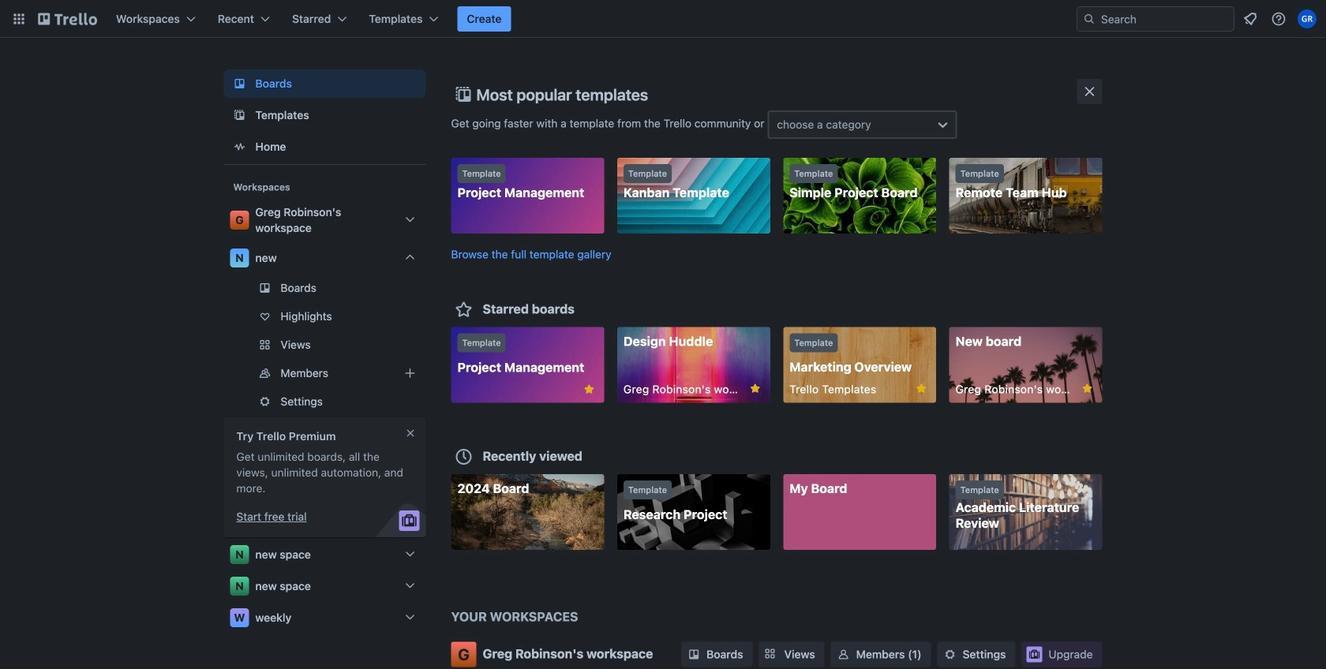 Task type: vqa. For each thing, say whether or not it's contained in the screenshot.
Open information menu ICON
yes



Task type: describe. For each thing, give the bounding box(es) containing it.
add image
[[401, 364, 420, 383]]

sm image
[[836, 647, 852, 663]]

Search field
[[1077, 6, 1235, 32]]

board image
[[230, 74, 249, 93]]

greg robinson (gregrobinson96) image
[[1298, 9, 1317, 28]]

search image
[[1083, 13, 1096, 25]]

0 notifications image
[[1241, 9, 1260, 28]]

click to unstar this board. it will be removed from your starred list. image
[[582, 382, 596, 397]]



Task type: locate. For each thing, give the bounding box(es) containing it.
2 sm image from the left
[[942, 647, 958, 663]]

click to unstar this board. it will be removed from your starred list. image
[[748, 382, 762, 396]]

primary element
[[0, 0, 1326, 38]]

1 sm image from the left
[[686, 647, 702, 663]]

back to home image
[[38, 6, 97, 32]]

1 horizontal spatial sm image
[[942, 647, 958, 663]]

template board image
[[230, 106, 249, 125]]

sm image
[[686, 647, 702, 663], [942, 647, 958, 663]]

0 horizontal spatial sm image
[[686, 647, 702, 663]]

open information menu image
[[1271, 11, 1287, 27]]

home image
[[230, 137, 249, 156]]



